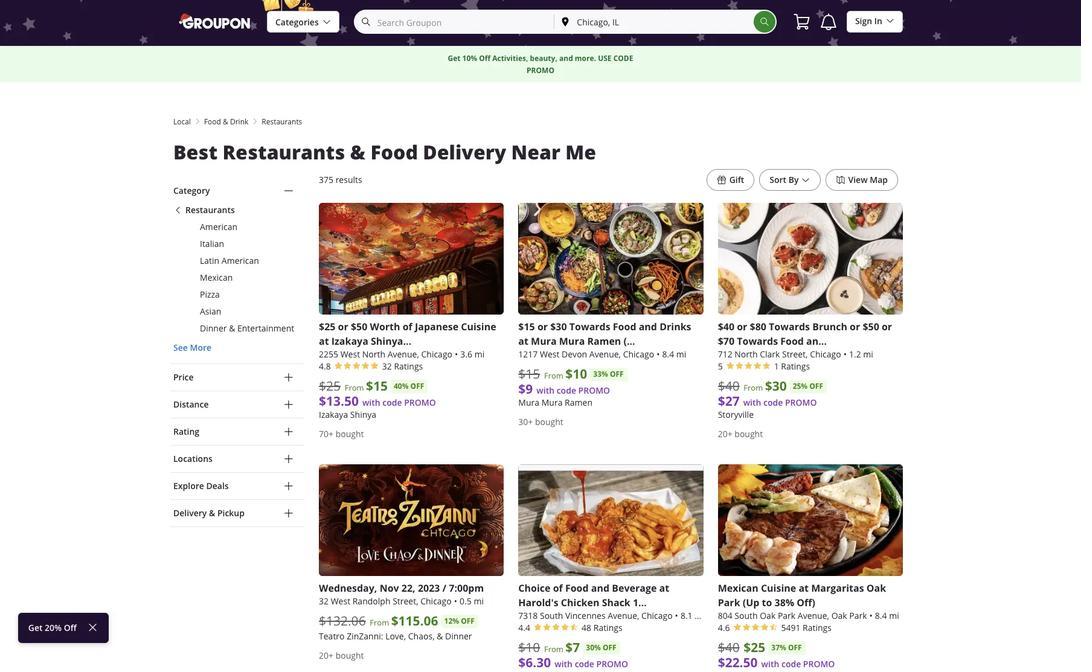 Task type: locate. For each thing, give the bounding box(es) containing it.
1 vertical spatial izakaya
[[319, 409, 348, 421]]

$115.06
[[391, 613, 438, 630]]

or for $25
[[338, 320, 348, 334]]

with inside $22.50 with code promo
[[762, 659, 780, 670]]

from up the shinya
[[345, 383, 364, 393]]

code down 40%
[[383, 397, 402, 409]]

or inside the $15 or $30 towards food and drinks at mura mura ramen (... 1217 west devon avenue, chicago • 8.4 mi
[[538, 320, 548, 334]]

off right 33%
[[610, 369, 624, 380]]

$15 up 1217
[[519, 320, 535, 334]]

1 horizontal spatial north
[[735, 349, 758, 360]]

towards down "$80" at the top right
[[737, 335, 778, 348]]

1 horizontal spatial delivery
[[423, 139, 506, 165]]

towards up devon
[[570, 320, 611, 334]]

1 vertical spatial of
[[553, 582, 563, 595]]

north inside $25 or $50 worth of japanese cuisine at izakaya shinya... 2255 west north avenue, chicago • 3.6 mi
[[362, 349, 386, 360]]

pizza
[[200, 289, 220, 300]]

or inside $25 or $50 worth of japanese cuisine at izakaya shinya... 2255 west north avenue, chicago • 3.6 mi
[[338, 320, 348, 334]]

promo down 40%
[[404, 397, 436, 409]]

ratings up 40%
[[394, 361, 423, 372]]

mexican inside american italian latin american mexican pizza asian dinner & entertainment
[[200, 272, 233, 283]]

from inside from $30
[[744, 383, 763, 393]]

oak down the to
[[760, 611, 776, 622]]

ramen inside the $15 or $30 towards food and drinks at mura mura ramen (... 1217 west devon avenue, chicago • 8.4 mi
[[588, 335, 621, 348]]

$15 down 1217
[[519, 366, 540, 383]]

at inside the $15 or $30 towards food and drinks at mura mura ramen (... 1217 west devon avenue, chicago • 8.4 mi
[[519, 335, 529, 348]]

mi inside the $15 or $30 towards food and drinks at mura mura ramen (... 1217 west devon avenue, chicago • 8.4 mi
[[677, 349, 687, 360]]

and inside the $15 or $30 towards food and drinks at mura mura ramen (... 1217 west devon avenue, chicago • 8.4 mi
[[639, 320, 657, 334]]

$25 for $25 or $50 worth of japanese cuisine at izakaya shinya... 2255 west north avenue, chicago • 3.6 mi
[[319, 320, 336, 334]]

30+
[[519, 416, 533, 428]]

mura up 30+ bought
[[542, 397, 563, 409]]

2 horizontal spatial and
[[639, 320, 657, 334]]

oak down margaritas
[[832, 611, 848, 622]]

with down from $7
[[555, 659, 573, 670]]

$25 for $25 from $15 40% off $13.50 with code promo izakaya shinya
[[319, 378, 341, 395]]

1 horizontal spatial of
[[553, 582, 563, 595]]

0 vertical spatial get
[[448, 53, 461, 63]]

shinya...
[[371, 335, 412, 348]]

from up zinzanni:
[[370, 618, 389, 629]]

at right beverage
[[660, 582, 670, 595]]

food inside $40 or $80 towards brunch or $50 or $70 towards food an... 712 north clark street, chicago • 1.2 mi
[[781, 335, 804, 348]]

promo for $6.30
[[597, 659, 628, 670]]

0 horizontal spatial 32
[[319, 596, 329, 608]]

$10 down 4.4
[[519, 640, 540, 656]]

& inside breadcrumbs element
[[223, 117, 228, 126]]

of inside $25 or $50 worth of japanese cuisine at izakaya shinya... 2255 west north avenue, chicago • 3.6 mi
[[403, 320, 413, 334]]

south down (up
[[735, 611, 758, 622]]

mexican up pizza
[[200, 272, 233, 283]]

restaurants right drink
[[262, 117, 302, 126]]

bought right the 70+ on the left bottom of the page
[[336, 429, 364, 440]]

avenue, down shack in the right of the page
[[608, 611, 640, 622]]

$40 down 4.6
[[718, 640, 740, 656]]

4.6
[[718, 623, 730, 634]]

food
[[204, 117, 221, 126], [371, 139, 418, 165], [613, 320, 637, 334], [781, 335, 804, 348], [566, 582, 589, 595]]

$40 for $22.50
[[718, 640, 740, 656]]

20+ down teatro
[[319, 650, 334, 662]]

4.8
[[319, 361, 331, 372]]

off inside get 10% off activities, beauty, and more. use code promo
[[479, 53, 491, 63]]

1 horizontal spatial mexican
[[718, 582, 759, 595]]

off for $9
[[610, 369, 624, 380]]

with up the shinya
[[363, 397, 380, 409]]

code
[[557, 385, 576, 396], [383, 397, 402, 409], [764, 397, 783, 409], [575, 659, 595, 670], [782, 659, 801, 670]]

0 horizontal spatial and
[[560, 53, 573, 63]]

and up shack in the right of the page
[[591, 582, 610, 595]]

$25 for $25
[[744, 640, 766, 657]]

1 vertical spatial off
[[64, 622, 77, 634]]

randolph
[[353, 596, 391, 608]]

5491 ratings
[[782, 623, 832, 634]]

wednesday, nov 22, 2023 / 7:00pm 32 west randolph street, chicago • 0.5 mi
[[319, 582, 484, 608]]

dinner down 12% off
[[445, 631, 472, 643]]

in
[[875, 15, 883, 27]]

0 horizontal spatial get
[[28, 622, 43, 634]]

chicago down (...
[[623, 349, 655, 360]]

from down devon
[[544, 371, 564, 381]]

0 vertical spatial off
[[479, 53, 491, 63]]

2 vertical spatial $25
[[744, 640, 766, 657]]

north
[[362, 349, 386, 360], [735, 349, 758, 360]]

mi inside wednesday, nov 22, 2023 / 7:00pm 32 west randolph street, chicago • 0.5 mi
[[474, 596, 484, 608]]

0 horizontal spatial north
[[362, 349, 386, 360]]

at up 2255
[[319, 335, 329, 348]]

towards
[[570, 320, 611, 334], [769, 320, 810, 334], [737, 335, 778, 348]]

with up "storyville"
[[744, 397, 762, 409]]

0 horizontal spatial mexican
[[200, 272, 233, 283]]

0 vertical spatial restaurants
[[262, 117, 302, 126]]

food inside breadcrumbs element
[[204, 117, 221, 126]]

1 vertical spatial ramen
[[565, 397, 593, 409]]

0 vertical spatial delivery
[[423, 139, 506, 165]]

1 vertical spatial delivery
[[173, 508, 207, 519]]

0 horizontal spatial off
[[64, 622, 77, 634]]

promo inside $27 with code promo storyville
[[785, 397, 817, 409]]

30%
[[586, 643, 601, 653]]

search image
[[760, 17, 770, 27]]

0 vertical spatial $25
[[319, 320, 336, 334]]

explore
[[173, 480, 204, 492]]

dinner inside american italian latin american mexican pizza asian dinner & entertainment
[[200, 323, 227, 334]]

of up shinya... at the left
[[403, 320, 413, 334]]

1 $50 from the left
[[351, 320, 368, 334]]

3 $40 from the top
[[718, 640, 740, 656]]

$25 from $15 40% off $13.50 with code promo izakaya shinya
[[319, 378, 436, 421]]

with down 37%
[[762, 659, 780, 670]]

promo down 5491 ratings
[[804, 659, 835, 670]]

mura up 30+
[[519, 397, 540, 409]]

2 horizontal spatial oak
[[867, 582, 887, 595]]

chicago
[[421, 349, 453, 360], [623, 349, 655, 360], [810, 349, 842, 360], [421, 596, 452, 608], [642, 611, 673, 622]]

•
[[455, 349, 458, 360], [657, 349, 660, 360], [844, 349, 847, 360], [454, 596, 457, 608], [675, 611, 678, 622], [870, 611, 873, 622]]

me
[[566, 139, 596, 165]]

promo down 33%
[[579, 385, 610, 396]]

1 horizontal spatial $10
[[566, 366, 588, 383]]

teatro
[[319, 631, 345, 643]]

1 vertical spatial mexican
[[718, 582, 759, 595]]

32 down shinya... at the left
[[382, 361, 392, 372]]

from right the $27
[[744, 383, 763, 393]]

$25 inside $25 from $15 40% off $13.50 with code promo izakaya shinya
[[319, 378, 341, 395]]

1 north from the left
[[362, 349, 386, 360]]

20+ bought down teatro
[[319, 650, 364, 662]]

1 horizontal spatial 8.4
[[875, 611, 887, 622]]

cuisine
[[461, 320, 496, 334], [761, 582, 797, 595]]

12%
[[444, 617, 459, 627]]

0 horizontal spatial 20+ bought
[[319, 650, 364, 662]]

1 vertical spatial $40
[[718, 378, 740, 395]]

park down margaritas
[[850, 611, 867, 622]]

mi inside the "choice of food and beverage at harold's chicken shack 1... 7318 south vincennes avenue, chicago • 8.1 mi"
[[695, 611, 705, 622]]

south for $6.30
[[540, 611, 563, 622]]

bought
[[535, 416, 564, 428], [336, 429, 364, 440], [735, 429, 763, 440], [336, 650, 364, 662]]

promo for $27
[[785, 397, 817, 409]]

ratings right 5491
[[803, 623, 832, 634]]

get left the 20%
[[28, 622, 43, 634]]

0 vertical spatial cuisine
[[461, 320, 496, 334]]

devon
[[562, 349, 587, 360]]

0 horizontal spatial cuisine
[[461, 320, 496, 334]]

south down harold's
[[540, 611, 563, 622]]

0 horizontal spatial $30
[[551, 320, 567, 334]]

restaurants
[[262, 117, 302, 126], [223, 139, 345, 165], [186, 204, 235, 216]]

1 vertical spatial 32
[[319, 596, 329, 608]]

1 horizontal spatial 20+ bought
[[718, 429, 763, 440]]

1 vertical spatial 20+ bought
[[319, 650, 364, 662]]

code inside $22.50 with code promo
[[782, 659, 801, 670]]

avenue, inside $25 or $50 worth of japanese cuisine at izakaya shinya... 2255 west north avenue, chicago • 3.6 mi
[[388, 349, 419, 360]]

chicago down japanese
[[421, 349, 453, 360]]

towards inside the $15 or $30 towards food and drinks at mura mura ramen (... 1217 west devon avenue, chicago • 8.4 mi
[[570, 320, 611, 334]]

sign in button
[[847, 10, 903, 33]]

locations
[[173, 453, 213, 465]]

cuisine up 3.6
[[461, 320, 496, 334]]

and inside get 10% off activities, beauty, and more. use code promo
[[560, 53, 573, 63]]

0 vertical spatial $30
[[551, 320, 567, 334]]

south inside the "choice of food and beverage at harold's chicken shack 1... 7318 south vincennes avenue, chicago • 8.1 mi"
[[540, 611, 563, 622]]

Chicago, IL search field
[[555, 11, 754, 33]]

local
[[173, 117, 191, 126]]

with for $6.30
[[555, 659, 573, 670]]

0 horizontal spatial south
[[540, 611, 563, 622]]

map
[[870, 174, 888, 186]]

dinner down asian
[[200, 323, 227, 334]]

1 horizontal spatial $50
[[863, 320, 880, 334]]

sign
[[856, 15, 873, 27]]

0 horizontal spatial $50
[[351, 320, 368, 334]]

1 horizontal spatial cuisine
[[761, 582, 797, 595]]

0 vertical spatial izakaya
[[332, 335, 369, 348]]

get 20% off
[[28, 622, 77, 634]]

off right the 20%
[[64, 622, 77, 634]]

0 horizontal spatial 20+
[[319, 650, 334, 662]]

1 vertical spatial dinner
[[445, 631, 472, 643]]

japanese
[[415, 320, 459, 334]]

0 vertical spatial 32
[[382, 361, 392, 372]]

10%
[[463, 53, 477, 63]]

1 vertical spatial cuisine
[[761, 582, 797, 595]]

7:00pm
[[449, 582, 484, 595]]

breadcrumbs element
[[171, 116, 911, 127]]

1 vertical spatial and
[[639, 320, 657, 334]]

latin american link
[[173, 255, 305, 267]]

804
[[718, 611, 733, 622]]

cuisine up 38%
[[761, 582, 797, 595]]

ratings for $22.50
[[803, 623, 832, 634]]

avenue, inside "mexican cuisine at margaritas oak park (up to 38% off) 804 south oak park avenue, oak park • 8.4 mi"
[[798, 611, 830, 622]]

ratings for $13.50
[[394, 361, 423, 372]]

izakaya up the 70+ on the left bottom of the page
[[319, 409, 348, 421]]

margaritas
[[812, 582, 864, 595]]

3 or from the left
[[737, 320, 748, 334]]

0 horizontal spatial of
[[403, 320, 413, 334]]

off right 37%
[[788, 643, 802, 653]]

food inside the "choice of food and beverage at harold's chicken shack 1... 7318 south vincennes avenue, chicago • 8.1 mi"
[[566, 582, 589, 595]]

$30 up devon
[[551, 320, 567, 334]]

promo for $9
[[579, 385, 610, 396]]

0 horizontal spatial 8.4
[[663, 349, 674, 360]]

american up italian
[[200, 221, 237, 233]]

shinya
[[350, 409, 377, 421]]

from inside from $115.06
[[370, 618, 389, 629]]

ramen down from $10
[[565, 397, 593, 409]]

with inside $27 with code promo storyville
[[744, 397, 762, 409]]

1 horizontal spatial $30
[[765, 378, 787, 395]]

avenue, up 33% off
[[590, 349, 621, 360]]

oak right margaritas
[[867, 582, 887, 595]]

italian
[[200, 238, 224, 250]]

20+ bought down "storyville"
[[718, 429, 763, 440]]

1 horizontal spatial dinner
[[445, 631, 472, 643]]

restaurants up 375
[[223, 139, 345, 165]]

category list
[[173, 204, 305, 354]]

get
[[448, 53, 461, 63], [28, 622, 43, 634]]

zinzanni:
[[347, 631, 383, 643]]

mexican inside "mexican cuisine at margaritas oak park (up to 38% off) 804 south oak park avenue, oak park • 8.4 mi"
[[718, 582, 759, 595]]

park up 804
[[718, 597, 741, 610]]

0 horizontal spatial $10
[[519, 640, 540, 656]]

1 horizontal spatial park
[[778, 611, 796, 622]]

west down wednesday,
[[331, 596, 351, 608]]

code down from $10
[[557, 385, 576, 396]]

1 horizontal spatial south
[[735, 611, 758, 622]]

2 vertical spatial $40
[[718, 640, 740, 656]]

$22.50 with code promo
[[718, 655, 835, 672]]

40%
[[394, 381, 409, 392]]

1 vertical spatial street,
[[393, 596, 418, 608]]

& down 'asian' link
[[229, 323, 235, 334]]

promo inside get 10% off activities, beauty, and more. use code promo
[[527, 65, 555, 75]]

search element
[[754, 11, 776, 33]]

best restaurants & food delivery near me
[[173, 139, 596, 165]]

chicago down 2023
[[421, 596, 452, 608]]

west inside $25 or $50 worth of japanese cuisine at izakaya shinya... 2255 west north avenue, chicago • 3.6 mi
[[341, 349, 360, 360]]

or
[[338, 320, 348, 334], [538, 320, 548, 334], [737, 320, 748, 334], [850, 320, 861, 334], [882, 320, 893, 334]]

price button
[[171, 364, 305, 391]]

restaurants down category
[[186, 204, 235, 216]]

0 vertical spatial ramen
[[588, 335, 621, 348]]

from $10
[[544, 366, 588, 383]]

0 vertical spatial american
[[200, 221, 237, 233]]

0 vertical spatial 20+
[[718, 429, 733, 440]]

2 $40 from the top
[[718, 378, 740, 395]]

0 vertical spatial 8.4
[[663, 349, 674, 360]]

off for $22.50
[[788, 643, 802, 653]]

2 horizontal spatial park
[[850, 611, 867, 622]]

from inside from $10
[[544, 371, 564, 381]]

west right 1217
[[540, 349, 560, 360]]

8.4 inside "mexican cuisine at margaritas oak park (up to 38% off) 804 south oak park avenue, oak park • 8.4 mi"
[[875, 611, 887, 622]]

code down 30%
[[575, 659, 595, 670]]

promo for $22.50
[[804, 659, 835, 670]]

0 vertical spatial mexican
[[200, 272, 233, 283]]

or for $40
[[737, 320, 748, 334]]

• inside $25 or $50 worth of japanese cuisine at izakaya shinya... 2255 west north avenue, chicago • 3.6 mi
[[455, 349, 458, 360]]

• inside the "choice of food and beverage at harold's chicken shack 1... 7318 south vincennes avenue, chicago • 8.1 mi"
[[675, 611, 678, 622]]

1 horizontal spatial and
[[591, 582, 610, 595]]

1 vertical spatial 8.4
[[875, 611, 887, 622]]

delivery & pickup
[[173, 508, 245, 519]]

20+
[[718, 429, 733, 440], [319, 650, 334, 662]]

brunch
[[813, 320, 848, 334]]

0.5
[[460, 596, 472, 608]]

& inside dropdown button
[[209, 508, 215, 519]]

$25 inside $25 or $50 worth of japanese cuisine at izakaya shinya... 2255 west north avenue, chicago • 3.6 mi
[[319, 320, 336, 334]]

street, down the 22, at left bottom
[[393, 596, 418, 608]]

off right 40%
[[411, 381, 424, 392]]

$40 up the $70
[[718, 320, 735, 334]]

bought down "storyville"
[[735, 429, 763, 440]]

and
[[560, 53, 573, 63], [639, 320, 657, 334], [591, 582, 610, 595]]

off right 10%
[[479, 53, 491, 63]]

& up 'results'
[[350, 139, 366, 165]]

1 horizontal spatial off
[[479, 53, 491, 63]]

0 horizontal spatial dinner
[[200, 323, 227, 334]]

with inside $9 with code promo mura mura ramen
[[537, 385, 555, 396]]

Search Groupon search field
[[354, 10, 777, 34]]

promo inside $22.50 with code promo
[[804, 659, 835, 670]]

promo inside $25 from $15 40% off $13.50 with code promo izakaya shinya
[[404, 397, 436, 409]]

1 vertical spatial $25
[[319, 378, 341, 395]]

$40 inside $40 or $80 towards brunch or $50 or $70 towards food an... 712 north clark street, chicago • 1.2 mi
[[718, 320, 735, 334]]

$50 right brunch
[[863, 320, 880, 334]]

towards up an...
[[769, 320, 810, 334]]

1 $40 from the top
[[718, 320, 735, 334]]

avenue, up "32 ratings"
[[388, 349, 419, 360]]

of right choice
[[553, 582, 563, 595]]

2 north from the left
[[735, 349, 758, 360]]

at up 1217
[[519, 335, 529, 348]]

code down from $30
[[764, 397, 783, 409]]

from inside from $7
[[544, 644, 564, 655]]

groupon image
[[178, 12, 253, 29]]

view map
[[849, 174, 888, 186]]

• inside "mexican cuisine at margaritas oak park (up to 38% off) 804 south oak park avenue, oak park • 8.4 mi"
[[870, 611, 873, 622]]

chicago inside $25 or $50 worth of japanese cuisine at izakaya shinya... 2255 west north avenue, chicago • 3.6 mi
[[421, 349, 453, 360]]

0 vertical spatial street,
[[783, 349, 808, 360]]

and for drinks
[[639, 320, 657, 334]]

italian link
[[173, 238, 305, 250]]

8.4
[[663, 349, 674, 360], [875, 611, 887, 622]]

bought right 30+
[[535, 416, 564, 428]]

mexican cuisine at margaritas oak park (up to 38% off) 804 south oak park avenue, oak park • 8.4 mi
[[718, 582, 900, 622]]

2 south from the left
[[735, 611, 758, 622]]

1 horizontal spatial street,
[[783, 349, 808, 360]]

get inside get 10% off activities, beauty, and more. use code promo
[[448, 53, 461, 63]]

1 vertical spatial get
[[28, 622, 43, 634]]

with for $27
[[744, 397, 762, 409]]

25% off
[[793, 381, 824, 392]]

promo down 25%
[[785, 397, 817, 409]]

20+ down "storyville"
[[718, 429, 733, 440]]

2 or from the left
[[538, 320, 548, 334]]

code inside $6.30 with code promo
[[575, 659, 595, 670]]

at
[[319, 335, 329, 348], [519, 335, 529, 348], [660, 582, 670, 595], [799, 582, 809, 595]]

off for $27
[[810, 381, 824, 392]]

promo inside $9 with code promo mura mura ramen
[[579, 385, 610, 396]]

2 $50 from the left
[[863, 320, 880, 334]]

0 vertical spatial $40
[[718, 320, 735, 334]]

and left drinks on the right of page
[[639, 320, 657, 334]]

2 vertical spatial and
[[591, 582, 610, 595]]

off right 25%
[[810, 381, 824, 392]]

1
[[774, 361, 779, 372]]

32 inside wednesday, nov 22, 2023 / 7:00pm 32 west randolph street, chicago • 0.5 mi
[[319, 596, 329, 608]]

with inside $6.30 with code promo
[[555, 659, 573, 670]]

south inside "mexican cuisine at margaritas oak park (up to 38% off) 804 south oak park avenue, oak park • 8.4 mi"
[[735, 611, 758, 622]]

8.4 inside the $15 or $30 towards food and drinks at mura mura ramen (... 1217 west devon avenue, chicago • 8.4 mi
[[663, 349, 674, 360]]

izakaya inside $25 from $15 40% off $13.50 with code promo izakaya shinya
[[319, 409, 348, 421]]

1 or from the left
[[338, 320, 348, 334]]

south
[[540, 611, 563, 622], [735, 611, 758, 622]]

0 vertical spatial and
[[560, 53, 573, 63]]

notifications inbox image
[[819, 12, 839, 31]]

get left 10%
[[448, 53, 461, 63]]

avenue, up 5491 ratings
[[798, 611, 830, 622]]

1 south from the left
[[540, 611, 563, 622]]

with right $9 in the left of the page
[[537, 385, 555, 396]]

$25 left 37%
[[744, 640, 766, 657]]

see more button
[[173, 342, 212, 354]]

at up off)
[[799, 582, 809, 595]]

$50 inside $40 or $80 towards brunch or $50 or $70 towards food an... 712 north clark street, chicago • 1.2 mi
[[863, 320, 880, 334]]

from for $6.30
[[544, 644, 564, 655]]

chicago down an...
[[810, 349, 842, 360]]

0 horizontal spatial delivery
[[173, 508, 207, 519]]

promo inside $6.30 with code promo
[[597, 659, 628, 670]]

dinner
[[200, 323, 227, 334], [445, 631, 472, 643]]

south for $22.50
[[735, 611, 758, 622]]

drink
[[230, 117, 249, 126]]

$15 inside the $15 or $30 towards food and drinks at mura mura ramen (... 1217 west devon avenue, chicago • 8.4 mi
[[519, 320, 535, 334]]

code inside $27 with code promo storyville
[[764, 397, 783, 409]]

off right 30%
[[603, 643, 617, 653]]

code inside $9 with code promo mura mura ramen
[[557, 385, 576, 396]]

mexican up (up
[[718, 582, 759, 595]]

from for $27
[[744, 383, 763, 393]]

nov
[[380, 582, 399, 595]]

1 horizontal spatial 20+
[[718, 429, 733, 440]]

0 vertical spatial dinner
[[200, 323, 227, 334]]

$50
[[351, 320, 368, 334], [863, 320, 880, 334]]

and left more.
[[560, 53, 573, 63]]

code down 37% off
[[782, 659, 801, 670]]

west inside the $15 or $30 towards food and drinks at mura mura ramen (... 1217 west devon avenue, chicago • 8.4 mi
[[540, 349, 560, 360]]

chicken
[[561, 597, 600, 610]]

at inside the "choice of food and beverage at harold's chicken shack 1... 7318 south vincennes avenue, chicago • 8.1 mi"
[[660, 582, 670, 595]]

mura up devon
[[559, 335, 585, 348]]

$30 inside the $15 or $30 towards food and drinks at mura mura ramen (... 1217 west devon avenue, chicago • 8.4 mi
[[551, 320, 567, 334]]

1 vertical spatial $10
[[519, 640, 540, 656]]

results
[[336, 174, 362, 186]]

american down italian link
[[222, 255, 259, 266]]

category button
[[171, 178, 305, 204]]

chicago inside wednesday, nov 22, 2023 / 7:00pm 32 west randolph street, chicago • 0.5 mi
[[421, 596, 452, 608]]

0 horizontal spatial street,
[[393, 596, 418, 608]]

west right 2255
[[341, 349, 360, 360]]

towards for ramen
[[570, 320, 611, 334]]

and for more.
[[560, 53, 573, 63]]

0 vertical spatial of
[[403, 320, 413, 334]]

ramen left (...
[[588, 335, 621, 348]]

1 horizontal spatial get
[[448, 53, 461, 63]]

street, up 1 ratings
[[783, 349, 808, 360]]

2 vertical spatial restaurants
[[186, 204, 235, 216]]

chicago inside the "choice of food and beverage at harold's chicken shack 1... 7318 south vincennes avenue, chicago • 8.1 mi"
[[642, 611, 673, 622]]

shack
[[602, 597, 631, 610]]



Task type: vqa. For each thing, say whether or not it's contained in the screenshot.
bottom of
yes



Task type: describe. For each thing, give the bounding box(es) containing it.
30+ bought
[[519, 416, 564, 428]]

off for 10%
[[479, 53, 491, 63]]

drinks
[[660, 320, 692, 334]]

an...
[[807, 335, 827, 348]]

375
[[319, 174, 334, 186]]

wednesday,
[[319, 582, 377, 595]]

70+ bought
[[319, 429, 364, 440]]

bought for $9
[[535, 416, 564, 428]]

cuisine inside $25 or $50 worth of japanese cuisine at izakaya shinya... 2255 west north avenue, chicago • 3.6 mi
[[461, 320, 496, 334]]

off right 12%
[[461, 617, 475, 627]]

from $30
[[744, 378, 787, 395]]

33%
[[594, 369, 608, 380]]

code for $6.30
[[575, 659, 595, 670]]

$40 or $80 towards brunch or $50 or $70 towards food an... 712 north clark street, chicago • 1.2 mi
[[718, 320, 893, 360]]

street, inside $40 or $80 towards brunch or $50 or $70 towards food an... 712 north clark street, chicago • 1.2 mi
[[783, 349, 808, 360]]

$27
[[718, 393, 740, 410]]

48
[[582, 623, 592, 634]]

mura up 1217
[[531, 335, 557, 348]]

375 results
[[319, 174, 362, 186]]

0 horizontal spatial park
[[718, 597, 741, 610]]

• inside the $15 or $30 towards food and drinks at mura mura ramen (... 1217 west devon avenue, chicago • 8.4 mi
[[657, 349, 660, 360]]

explore deals
[[173, 480, 229, 492]]

mi inside "mexican cuisine at margaritas oak park (up to 38% off) 804 south oak park avenue, oak park • 8.4 mi"
[[890, 611, 900, 622]]

view map button
[[826, 169, 899, 191]]

ratings for $6.30
[[594, 623, 623, 634]]

$6.30 with code promo
[[519, 655, 628, 672]]

8.4 for food
[[663, 349, 674, 360]]

pizza link
[[173, 289, 305, 301]]

off)
[[797, 597, 816, 610]]

8.4 for oak
[[875, 611, 887, 622]]

avenue, inside the $15 or $30 towards food and drinks at mura mura ramen (... 1217 west devon avenue, chicago • 8.4 mi
[[590, 349, 621, 360]]

with for $9
[[537, 385, 555, 396]]

cuisine inside "mexican cuisine at margaritas oak park (up to 38% off) 804 south oak park avenue, oak park • 8.4 mi"
[[761, 582, 797, 595]]

pickup
[[217, 508, 245, 519]]

sign in
[[856, 15, 883, 27]]

$132.06
[[319, 613, 366, 630]]

• inside wednesday, nov 22, 2023 / 7:00pm 32 west randolph street, chicago • 0.5 mi
[[454, 596, 457, 608]]

price
[[173, 372, 194, 383]]

$7
[[566, 640, 580, 657]]

bought down zinzanni:
[[336, 650, 364, 662]]

0 vertical spatial 20+ bought
[[718, 429, 763, 440]]

by
[[789, 174, 799, 186]]

from for $9
[[544, 371, 564, 381]]

off for 20%
[[64, 622, 77, 634]]

izakaya inside $25 or $50 worth of japanese cuisine at izakaya shinya... 2255 west north avenue, chicago • 3.6 mi
[[332, 335, 369, 348]]

$9
[[519, 381, 533, 398]]

code for $27
[[764, 397, 783, 409]]

& inside american italian latin american mexican pizza asian dinner & entertainment
[[229, 323, 235, 334]]

get for get 10% off activities, beauty, and more. use code promo
[[448, 53, 461, 63]]

from $7
[[544, 640, 580, 657]]

4.4
[[519, 623, 531, 634]]

48 ratings
[[582, 623, 623, 634]]

near
[[511, 139, 561, 165]]

1 vertical spatial $30
[[765, 378, 787, 395]]

off for $6.30
[[603, 643, 617, 653]]

from inside $25 from $15 40% off $13.50 with code promo izakaya shinya
[[345, 383, 364, 393]]

38%
[[775, 597, 795, 610]]

restaurants inside breadcrumbs element
[[262, 117, 302, 126]]

code for $9
[[557, 385, 576, 396]]

or for $15
[[538, 320, 548, 334]]

with for $22.50
[[762, 659, 780, 670]]

$25 or $50 worth of japanese cuisine at izakaya shinya... 2255 west north avenue, chicago • 3.6 mi
[[319, 320, 496, 360]]

5491
[[782, 623, 801, 634]]

from $115.06
[[370, 613, 438, 630]]

$40 for $27
[[718, 378, 740, 395]]

to
[[762, 597, 772, 610]]

rating button
[[171, 419, 305, 445]]

and inside the "choice of food and beverage at harold's chicken shack 1... 7318 south vincennes avenue, chicago • 8.1 mi"
[[591, 582, 610, 595]]

code for $22.50
[[782, 659, 801, 670]]

of inside the "choice of food and beverage at harold's chicken shack 1... 7318 south vincennes avenue, chicago • 8.1 mi"
[[553, 582, 563, 595]]

entertainment
[[237, 323, 294, 334]]

ratings for $27
[[781, 361, 810, 372]]

$80
[[750, 320, 767, 334]]

32 ratings
[[382, 361, 423, 372]]

harold's
[[519, 597, 559, 610]]

categories
[[276, 16, 319, 28]]

teatro zinzanni: love, chaos, & dinner
[[319, 631, 472, 643]]

chicago inside $40 or $80 towards brunch or $50 or $70 towards food an... 712 north clark street, chicago • 1.2 mi
[[810, 349, 842, 360]]

37%
[[772, 643, 787, 653]]

chicago inside the $15 or $30 towards food and drinks at mura mura ramen (... 1217 west devon avenue, chicago • 8.4 mi
[[623, 349, 655, 360]]

use
[[598, 53, 612, 63]]

code inside $25 from $15 40% off $13.50 with code promo izakaya shinya
[[383, 397, 402, 409]]

distance button
[[171, 392, 305, 418]]

worth
[[370, 320, 400, 334]]

$9 with code promo mura mura ramen
[[519, 381, 610, 409]]

west inside wednesday, nov 22, 2023 / 7:00pm 32 west randolph street, chicago • 0.5 mi
[[331, 596, 351, 608]]

american link
[[173, 221, 305, 233]]

Search Groupon search field
[[355, 11, 554, 33]]

food inside the $15 or $30 towards food and drinks at mura mura ramen (... 1217 west devon avenue, chicago • 8.4 mi
[[613, 320, 637, 334]]

$50 inside $25 or $50 worth of japanese cuisine at izakaya shinya... 2255 west north avenue, chicago • 3.6 mi
[[351, 320, 368, 334]]

1 ratings
[[774, 361, 810, 372]]

4 or from the left
[[850, 320, 861, 334]]

off inside $25 from $15 40% off $13.50 with code promo izakaya shinya
[[411, 381, 424, 392]]

0 vertical spatial $10
[[566, 366, 588, 383]]

5
[[718, 361, 723, 372]]

& right chaos, on the left of the page
[[437, 631, 443, 643]]

bought for $27
[[735, 429, 763, 440]]

dinner & entertainment link
[[173, 323, 305, 335]]

1217
[[519, 349, 538, 360]]

$15 for $15
[[519, 366, 540, 383]]

$70
[[718, 335, 735, 348]]

avenue, inside the "choice of food and beverage at harold's chicken shack 1... 7318 south vincennes avenue, chicago • 8.1 mi"
[[608, 611, 640, 622]]

0 horizontal spatial oak
[[760, 611, 776, 622]]

(up
[[743, 597, 760, 610]]

rating
[[173, 426, 199, 437]]

american italian latin american mexican pizza asian dinner & entertainment
[[200, 221, 294, 334]]

north inside $40 or $80 towards brunch or $50 or $70 towards food an... 712 north clark street, chicago • 1.2 mi
[[735, 349, 758, 360]]

with inside $25 from $15 40% off $13.50 with code promo izakaya shinya
[[363, 397, 380, 409]]

mexican link
[[173, 272, 305, 284]]

12% off
[[444, 617, 475, 627]]

locations button
[[171, 446, 305, 473]]

category
[[173, 185, 210, 196]]

1 vertical spatial american
[[222, 255, 259, 266]]

at inside "mexican cuisine at margaritas oak park (up to 38% off) 804 south oak park avenue, oak park • 8.4 mi"
[[799, 582, 809, 595]]

gift button
[[707, 169, 755, 191]]

mi inside $25 or $50 worth of japanese cuisine at izakaya shinya... 2255 west north avenue, chicago • 3.6 mi
[[475, 349, 485, 360]]

choice of food and beverage at harold's chicken shack 1... 7318 south vincennes avenue, chicago • 8.1 mi
[[519, 582, 705, 622]]

delivery inside delivery & pickup dropdown button
[[173, 508, 207, 519]]

1 vertical spatial 20+
[[319, 650, 334, 662]]

latin
[[200, 255, 219, 266]]

$15 for $15 or $30 towards food and drinks at mura mura ramen (... 1217 west devon avenue, chicago • 8.4 mi
[[519, 320, 535, 334]]

$27 with code promo storyville
[[718, 393, 817, 421]]

1 vertical spatial restaurants
[[223, 139, 345, 165]]

delivery & pickup button
[[171, 500, 305, 527]]

1 horizontal spatial oak
[[832, 611, 848, 622]]

more.
[[575, 53, 596, 63]]

37% off
[[772, 643, 802, 653]]

25%
[[793, 381, 808, 392]]

ramen inside $9 with code promo mura mura ramen
[[565, 397, 593, 409]]

$15 inside $25 from $15 40% off $13.50 with code promo izakaya shinya
[[366, 378, 388, 395]]

bought for $13.50
[[336, 429, 364, 440]]

food & drink link
[[204, 116, 249, 127]]

mi inside $40 or $80 towards brunch or $50 or $70 towards food an... 712 north clark street, chicago • 1.2 mi
[[864, 349, 874, 360]]

at inside $25 or $50 worth of japanese cuisine at izakaya shinya... 2255 west north avenue, chicago • 3.6 mi
[[319, 335, 329, 348]]

get for get 20% off
[[28, 622, 43, 634]]

clark
[[760, 349, 780, 360]]

2023
[[418, 582, 440, 595]]

street, inside wednesday, nov 22, 2023 / 7:00pm 32 west randolph street, chicago • 0.5 mi
[[393, 596, 418, 608]]

choice
[[519, 582, 551, 595]]

1 horizontal spatial 32
[[382, 361, 392, 372]]

/
[[443, 582, 447, 595]]

towards for food
[[769, 320, 810, 334]]

20%
[[45, 622, 62, 634]]

asian link
[[173, 306, 305, 318]]

$22.50
[[718, 655, 758, 672]]

asian
[[200, 306, 221, 317]]

5 or from the left
[[882, 320, 893, 334]]

$15 or $30 towards food and drinks at mura mura ramen (... 1217 west devon avenue, chicago • 8.4 mi
[[519, 320, 692, 360]]

sort by button
[[760, 169, 821, 191]]

restaurants inside category list
[[186, 204, 235, 216]]

(...
[[624, 335, 635, 348]]

love,
[[386, 631, 406, 643]]

• inside $40 or $80 towards brunch or $50 or $70 towards food an... 712 north clark street, chicago • 1.2 mi
[[844, 349, 847, 360]]



